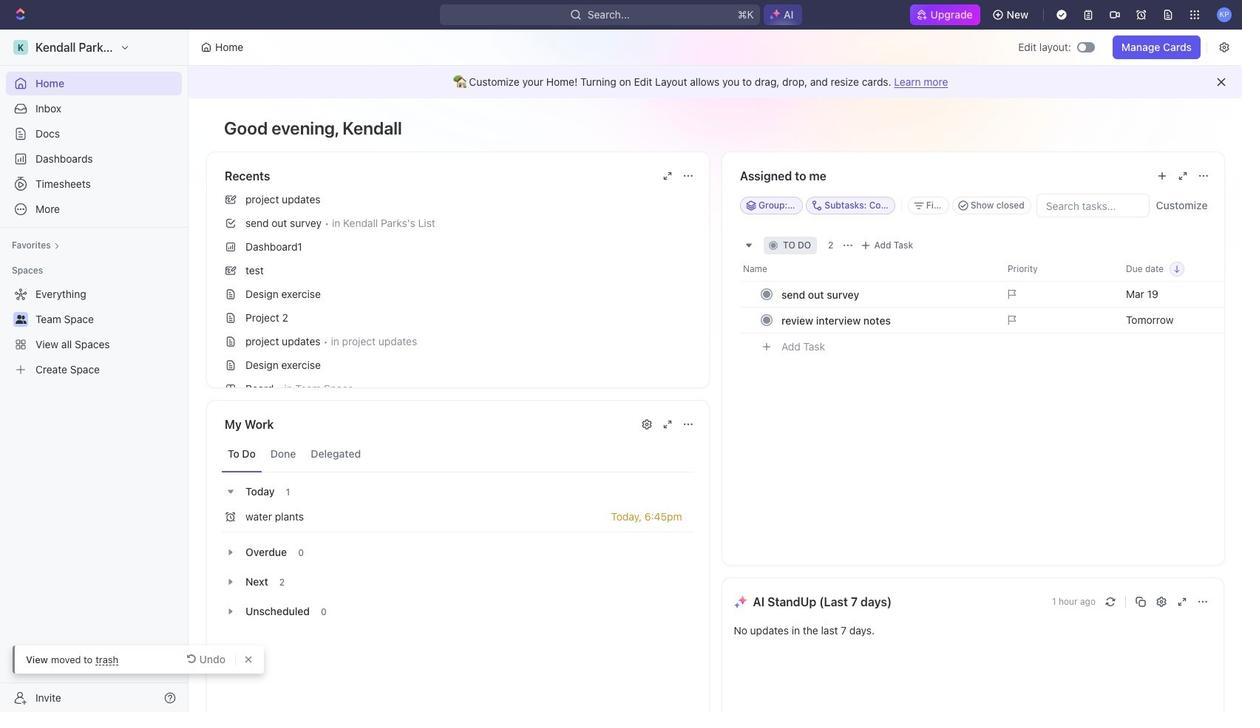 Task type: locate. For each thing, give the bounding box(es) containing it.
tree
[[6, 283, 182, 382]]

alert
[[189, 66, 1242, 98]]

sidebar navigation
[[0, 30, 192, 712]]

tab list
[[222, 436, 694, 473]]

kendall parks's workspace, , element
[[13, 40, 28, 55]]



Task type: describe. For each thing, give the bounding box(es) containing it.
tree inside sidebar navigation
[[6, 283, 182, 382]]

user group image
[[15, 315, 26, 324]]

Search tasks... text field
[[1037, 195, 1149, 217]]



Task type: vqa. For each thing, say whether or not it's contained in the screenshot.
projects to the right
no



